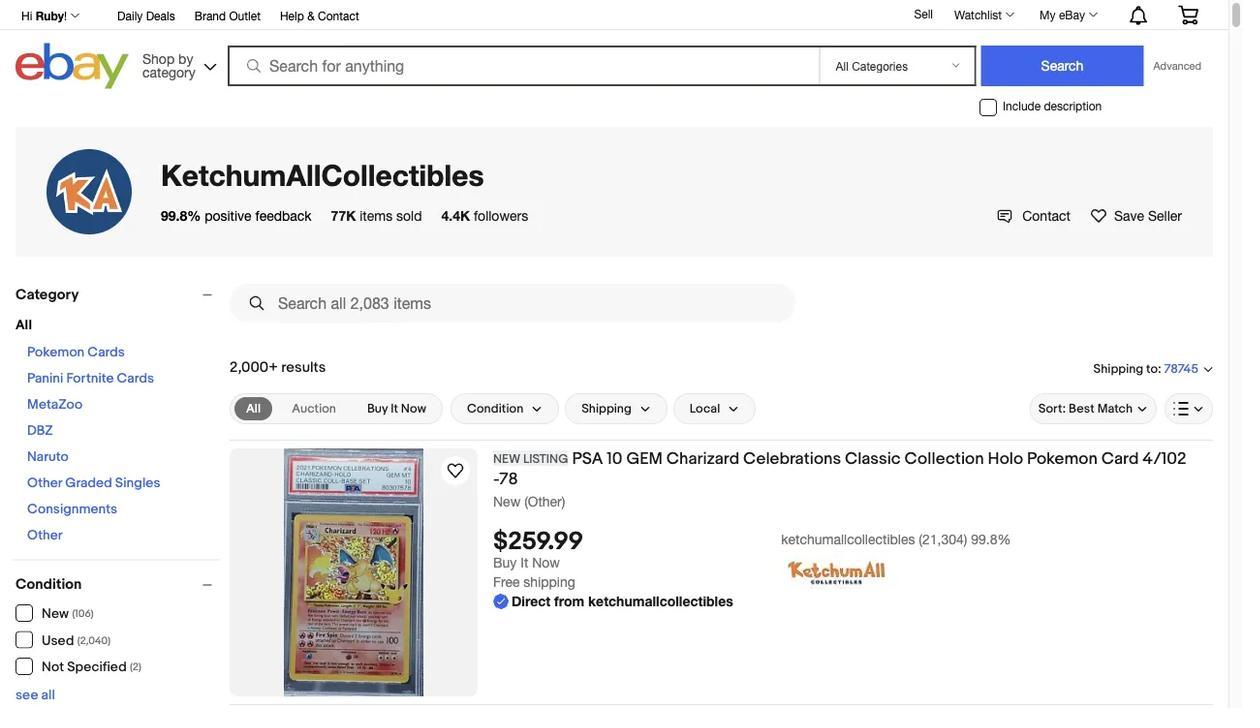 Task type: locate. For each thing, give the bounding box(es) containing it.
all
[[16, 318, 32, 334], [246, 401, 261, 416]]

0 vertical spatial ketchumallcollectibles
[[782, 531, 916, 547]]

pokemon
[[27, 345, 85, 361], [1028, 449, 1098, 469]]

$259.99 main content
[[230, 276, 1214, 709]]

buy inside ketchumallcollectibles (21,304) 99.8% buy it now
[[493, 555, 517, 571]]

all for all pokemon cards panini fortnite cards metazoo dbz naruto other graded singles consignments other
[[16, 318, 32, 334]]

new up 78
[[493, 452, 521, 467]]

free
[[493, 575, 520, 591]]

hi ruby !
[[21, 9, 67, 22]]

0 horizontal spatial 99.8%
[[161, 207, 201, 223]]

buy right auction link at the bottom left of page
[[367, 402, 388, 417]]

1 horizontal spatial it
[[521, 555, 529, 571]]

0 vertical spatial shipping
[[1094, 361, 1144, 377]]

0 horizontal spatial shipping
[[582, 402, 632, 417]]

new inside "psa 10 gem charizard celebrations classic collection holo pokemon card 4/102 -78" heading
[[493, 452, 521, 467]]

0 vertical spatial all
[[16, 318, 32, 334]]

(2)
[[130, 662, 141, 674]]

1 horizontal spatial all
[[246, 401, 261, 416]]

new (other)
[[493, 493, 566, 509]]

positive
[[205, 207, 252, 223]]

naruto link
[[27, 449, 69, 466]]

condition button up new listing at the left bottom of the page
[[451, 394, 560, 425]]

feedback
[[255, 207, 312, 223]]

your shopping cart image
[[1178, 5, 1200, 24]]

ketchumallcollectibles
[[782, 531, 916, 547], [589, 594, 734, 610]]

shipping up 10
[[582, 402, 632, 417]]

condition button
[[451, 394, 560, 425], [16, 576, 221, 594]]

99.8% right (21,304)
[[972, 531, 1012, 547]]

1 horizontal spatial ketchumallcollectibles
[[782, 531, 916, 547]]

1 vertical spatial other
[[27, 528, 63, 544]]

outlet
[[229, 9, 261, 22]]

it up shipping
[[521, 555, 529, 571]]

1 horizontal spatial shipping
[[1094, 361, 1144, 377]]

1 vertical spatial new
[[493, 493, 521, 509]]

ketchumallcollectibles right from
[[589, 594, 734, 610]]

fortnite
[[66, 371, 114, 387]]

new (106)
[[42, 606, 94, 623]]

ketchumallcollectibles up visit ketchumallcollectibles ebay store! image
[[782, 531, 916, 547]]

0 vertical spatial buy
[[367, 402, 388, 417]]

condition up new listing at the left bottom of the page
[[467, 402, 524, 417]]

2,000+ results
[[230, 359, 326, 376]]

consignments
[[27, 502, 117, 518]]

0 vertical spatial condition
[[467, 402, 524, 417]]

1 horizontal spatial buy
[[493, 555, 517, 571]]

ruby
[[36, 9, 64, 22]]

account navigation
[[11, 0, 1214, 30]]

1 horizontal spatial 99.8%
[[972, 531, 1012, 547]]

psa 10 gem charizard celebrations classic collection holo pokemon card 4/102 -78 heading
[[493, 449, 1187, 490]]

new down 78
[[493, 493, 521, 509]]

best
[[1069, 402, 1095, 417]]

none submit inside shop by category banner
[[982, 46, 1145, 86]]

None submit
[[982, 46, 1145, 86]]

local
[[690, 402, 721, 417]]

cards
[[88, 345, 125, 361], [117, 371, 154, 387]]

condition button up (106)
[[16, 576, 221, 594]]

graded
[[65, 476, 112, 492]]

1 horizontal spatial condition button
[[451, 394, 560, 425]]

1 vertical spatial pokemon
[[1028, 449, 1098, 469]]

new up the used
[[42, 606, 69, 623]]

watchlist
[[955, 8, 1003, 21]]

help & contact link
[[280, 6, 359, 27]]

pokemon down sort:
[[1028, 449, 1098, 469]]

new listing
[[493, 452, 569, 467]]

0 horizontal spatial contact
[[318, 9, 359, 22]]

buy it now link
[[356, 398, 438, 421]]

include
[[1003, 99, 1041, 113]]

1 vertical spatial contact
[[1023, 207, 1071, 223]]

1 vertical spatial condition button
[[16, 576, 221, 594]]

0 horizontal spatial ketchumallcollectibles
[[589, 594, 734, 610]]

new
[[493, 452, 521, 467], [493, 493, 521, 509], [42, 606, 69, 623]]

buy up free
[[493, 555, 517, 571]]

cards right fortnite
[[117, 371, 154, 387]]

1 vertical spatial now
[[532, 555, 560, 571]]

other down consignments link
[[27, 528, 63, 544]]

gem
[[627, 449, 663, 469]]

results
[[281, 359, 326, 376]]

0 vertical spatial it
[[391, 402, 398, 417]]

0 horizontal spatial all
[[16, 318, 32, 334]]

daily
[[117, 9, 143, 22]]

0 vertical spatial contact
[[318, 9, 359, 22]]

1 horizontal spatial pokemon
[[1028, 449, 1098, 469]]

-
[[493, 469, 500, 490]]

1 vertical spatial it
[[521, 555, 529, 571]]

local button
[[674, 394, 756, 425]]

shop by category banner
[[11, 0, 1214, 94]]

shipping
[[1094, 361, 1144, 377], [582, 402, 632, 417]]

condition
[[467, 402, 524, 417], [16, 576, 82, 594]]

my ebay link
[[1030, 3, 1107, 26]]

ketchumallcollectibles inside free shipping direct from ketchumallcollectibles
[[589, 594, 734, 610]]

help & contact
[[280, 9, 359, 22]]

brand outlet
[[195, 9, 261, 22]]

specified
[[67, 660, 127, 676]]

contact left save
[[1023, 207, 1071, 223]]

pokemon up panini
[[27, 345, 85, 361]]

Search all 2,083 items field
[[230, 284, 796, 323]]

shipping left to
[[1094, 361, 1144, 377]]

collection
[[905, 449, 985, 469]]

direct
[[512, 594, 551, 610]]

panini fortnite cards link
[[27, 371, 154, 387]]

pokemon inside psa 10 gem charizard celebrations classic collection holo pokemon card 4/102 -78
[[1028, 449, 1098, 469]]

sell link
[[906, 7, 942, 20]]

listing
[[523, 452, 569, 467]]

card
[[1102, 449, 1140, 469]]

1 vertical spatial all
[[246, 401, 261, 416]]

brand outlet link
[[195, 6, 261, 27]]

panini
[[27, 371, 63, 387]]

99.8% left the positive on the left top of the page
[[161, 207, 201, 223]]

(2,040)
[[77, 635, 111, 648]]

(21,304)
[[919, 531, 968, 547]]

contact right &
[[318, 9, 359, 22]]

metazoo link
[[27, 397, 83, 414]]

all down 2,000+
[[246, 401, 261, 416]]

daily deals
[[117, 9, 175, 22]]

0 vertical spatial new
[[493, 452, 521, 467]]

save seller button
[[1091, 206, 1183, 226]]

0 vertical spatial pokemon
[[27, 345, 85, 361]]

All selected text field
[[246, 400, 261, 418]]

shipping inside shipping to : 78745
[[1094, 361, 1144, 377]]

1 horizontal spatial now
[[532, 555, 560, 571]]

other
[[27, 476, 62, 492], [27, 528, 63, 544]]

shipping
[[524, 575, 576, 591]]

ketchumallcollectibles image
[[47, 149, 132, 235]]

all down category
[[16, 318, 32, 334]]

99.8%
[[161, 207, 201, 223], [972, 531, 1012, 547]]

0 horizontal spatial now
[[401, 402, 426, 417]]

1 vertical spatial buy
[[493, 555, 517, 571]]

other down naruto link
[[27, 476, 62, 492]]

all for all
[[246, 401, 261, 416]]

shipping inside dropdown button
[[582, 402, 632, 417]]

psa 10 gem charizard celebrations classic collection holo pokemon card 4/102 -78
[[493, 449, 1187, 490]]

0 horizontal spatial pokemon
[[27, 345, 85, 361]]

1 vertical spatial 99.8%
[[972, 531, 1012, 547]]

condition up new (106)
[[16, 576, 82, 594]]

it right auction link at the bottom left of page
[[391, 402, 398, 417]]

Search for anything text field
[[231, 48, 816, 84]]

all inside $259.99 main content
[[246, 401, 261, 416]]

now
[[401, 402, 426, 417], [532, 555, 560, 571]]

used
[[42, 633, 74, 650]]

1 horizontal spatial contact
[[1023, 207, 1071, 223]]

1 vertical spatial condition
[[16, 576, 82, 594]]

cards up panini fortnite cards link
[[88, 345, 125, 361]]

1 vertical spatial shipping
[[582, 402, 632, 417]]

0 vertical spatial cards
[[88, 345, 125, 361]]

all inside all pokemon cards panini fortnite cards metazoo dbz naruto other graded singles consignments other
[[16, 318, 32, 334]]

0 horizontal spatial it
[[391, 402, 398, 417]]

0 vertical spatial 99.8%
[[161, 207, 201, 223]]

1 horizontal spatial condition
[[467, 402, 524, 417]]

0 vertical spatial other
[[27, 476, 62, 492]]

ebay
[[1060, 8, 1086, 21]]

not specified (2)
[[42, 660, 141, 676]]

1 vertical spatial ketchumallcollectibles
[[589, 594, 734, 610]]



Task type: describe. For each thing, give the bounding box(es) containing it.
0 vertical spatial now
[[401, 402, 426, 417]]

my ebay
[[1040, 8, 1086, 21]]

10
[[607, 449, 623, 469]]

2 vertical spatial new
[[42, 606, 69, 623]]

sort: best match
[[1039, 402, 1133, 417]]

psa
[[573, 449, 604, 469]]

all pokemon cards panini fortnite cards metazoo dbz naruto other graded singles consignments other
[[16, 318, 160, 544]]

ketchumallcollectibles (21,304) 99.8% buy it now
[[493, 531, 1012, 571]]

category
[[143, 64, 196, 80]]

now inside ketchumallcollectibles (21,304) 99.8% buy it now
[[532, 555, 560, 571]]

save
[[1115, 207, 1145, 223]]

Direct from ketchumallcollectibles text field
[[493, 593, 734, 612]]

ketchumallcollectibles inside ketchumallcollectibles (21,304) 99.8% buy it now
[[782, 531, 916, 547]]

auction
[[292, 402, 336, 417]]

78
[[500, 469, 518, 490]]

4.4k followers
[[442, 207, 529, 223]]

1 vertical spatial cards
[[117, 371, 154, 387]]

see
[[16, 688, 38, 704]]

0 horizontal spatial buy
[[367, 402, 388, 417]]

from
[[555, 594, 585, 610]]

dbz link
[[27, 423, 53, 440]]

listing options selector. list view selected. image
[[1174, 401, 1205, 417]]

sold
[[397, 207, 422, 223]]

shop by category button
[[134, 43, 221, 85]]

dbz
[[27, 423, 53, 440]]

sort:
[[1039, 402, 1067, 417]]

!
[[64, 9, 67, 22]]

shop
[[143, 50, 175, 66]]

match
[[1098, 402, 1133, 417]]

new for new (other)
[[493, 493, 521, 509]]

see all
[[16, 688, 55, 704]]

it inside ketchumallcollectibles (21,304) 99.8% buy it now
[[521, 555, 529, 571]]

2,000+
[[230, 359, 278, 376]]

2 other from the top
[[27, 528, 63, 544]]

include description
[[1003, 99, 1103, 113]]

sell
[[915, 7, 934, 20]]

hi
[[21, 9, 32, 22]]

0 horizontal spatial condition
[[16, 576, 82, 594]]

other link
[[27, 528, 63, 544]]

pokemon cards link
[[27, 345, 125, 361]]

4.4k
[[442, 207, 470, 223]]

77k
[[331, 207, 356, 223]]

ketchumallcollectibles link
[[161, 158, 484, 192]]

99.8% inside ketchumallcollectibles (21,304) 99.8% buy it now
[[972, 531, 1012, 547]]

contact inside account "navigation"
[[318, 9, 359, 22]]

&
[[307, 9, 315, 22]]

77k items sold
[[331, 207, 422, 223]]

classic
[[845, 449, 901, 469]]

shipping for shipping to : 78745
[[1094, 361, 1144, 377]]

not
[[42, 660, 64, 676]]

4/102
[[1143, 449, 1187, 469]]

celebrations
[[744, 449, 842, 469]]

consignments link
[[27, 502, 117, 518]]

auction link
[[280, 398, 348, 421]]

all link
[[235, 398, 273, 421]]

watch psa 10 gem charizard celebrations classic collection holo pokemon card 4/102 -78 image
[[444, 460, 467, 483]]

new for new listing
[[493, 452, 521, 467]]

watchlist link
[[944, 3, 1024, 26]]

followers
[[474, 207, 529, 223]]

sort: best match button
[[1030, 394, 1158, 425]]

shipping to : 78745
[[1094, 361, 1199, 377]]

free shipping direct from ketchumallcollectibles
[[493, 575, 734, 610]]

other graded singles link
[[27, 476, 160, 492]]

deals
[[146, 9, 175, 22]]

description
[[1045, 99, 1103, 113]]

used (2,040)
[[42, 633, 111, 650]]

all
[[41, 688, 55, 704]]

by
[[178, 50, 193, 66]]

psa 10 gem charizard celebrations classic collection holo pokemon card 4/102 -78 image
[[284, 449, 424, 697]]

to
[[1147, 361, 1159, 377]]

category
[[16, 286, 79, 303]]

ketchumallcollectibles
[[161, 158, 484, 192]]

1 other from the top
[[27, 476, 62, 492]]

shipping button
[[565, 394, 668, 425]]

category button
[[16, 286, 221, 303]]

shop by category
[[143, 50, 196, 80]]

visit ketchumallcollectibles ebay store! image
[[782, 554, 892, 593]]

0 horizontal spatial condition button
[[16, 576, 221, 594]]

advanced
[[1154, 60, 1202, 72]]

78745
[[1165, 362, 1199, 377]]

charizard
[[667, 449, 740, 469]]

help
[[280, 9, 304, 22]]

:
[[1159, 361, 1162, 377]]

(106)
[[72, 608, 94, 621]]

singles
[[115, 476, 160, 492]]

buy it now
[[367, 402, 426, 417]]

condition inside $259.99 main content
[[467, 402, 524, 417]]

save seller
[[1115, 207, 1183, 223]]

0 vertical spatial condition button
[[451, 394, 560, 425]]

(other)
[[525, 493, 566, 509]]

advanced link
[[1145, 47, 1212, 85]]

pokemon inside all pokemon cards panini fortnite cards metazoo dbz naruto other graded singles consignments other
[[27, 345, 85, 361]]

shipping for shipping
[[582, 402, 632, 417]]

99.8% positive feedback
[[161, 207, 312, 223]]

see all button
[[16, 688, 55, 704]]



Task type: vqa. For each thing, say whether or not it's contained in the screenshot.
left ketchumallcollectibles
yes



